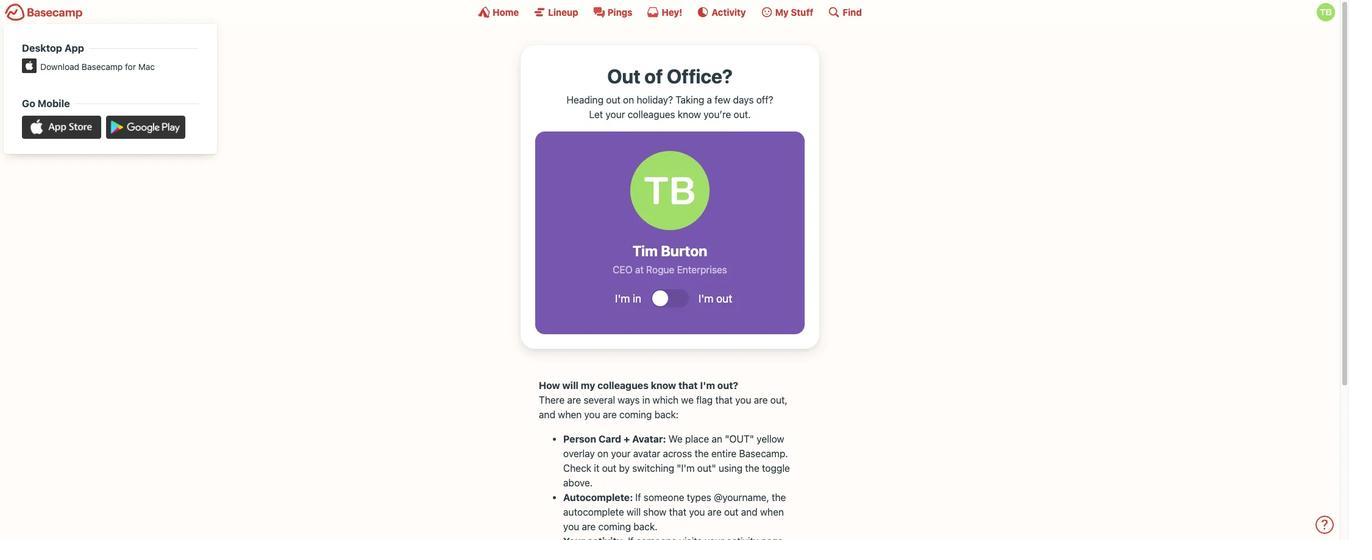 Task type: vqa. For each thing, say whether or not it's contained in the screenshot.
focusing
no



Task type: locate. For each thing, give the bounding box(es) containing it.
out down @yourname,
[[724, 507, 739, 518]]

that
[[679, 381, 698, 392], [716, 395, 733, 406], [669, 507, 687, 518]]

the down basecamp.
[[745, 464, 760, 475]]

1 horizontal spatial and
[[741, 507, 758, 518]]

my
[[581, 381, 595, 392]]

home
[[493, 6, 519, 17]]

and down there
[[539, 410, 556, 421]]

0 horizontal spatial know
[[651, 381, 676, 392]]

0 horizontal spatial on
[[598, 449, 609, 460]]

back:
[[655, 410, 679, 421]]

out down out
[[606, 95, 621, 106]]

that down someone
[[669, 507, 687, 518]]

1 horizontal spatial when
[[760, 507, 784, 518]]

i'm inside how will my colleagues know that i'm out? there are several ways in which we flag that you are out, and when you are coming back:
[[700, 381, 715, 392]]

your
[[606, 109, 625, 120], [611, 449, 631, 460]]

0 horizontal spatial and
[[539, 410, 556, 421]]

ceo
[[613, 265, 633, 276]]

1 vertical spatial that
[[716, 395, 733, 406]]

1 vertical spatial when
[[760, 507, 784, 518]]

back.
[[634, 522, 658, 533]]

1 vertical spatial will
[[627, 507, 641, 518]]

know inside how will my colleagues know that i'm out? there are several ways in which we flag that you are out, and when you are coming back:
[[651, 381, 676, 392]]

2 horizontal spatial the
[[772, 493, 786, 504]]

avatar:
[[632, 434, 666, 445]]

you down out?
[[736, 395, 752, 406]]

your right let
[[606, 109, 625, 120]]

0 vertical spatial your
[[606, 109, 625, 120]]

colleagues down the holiday?
[[628, 109, 675, 120]]

colleagues
[[628, 109, 675, 120], [598, 381, 649, 392]]

out of office?
[[607, 65, 733, 88]]

1 horizontal spatial in
[[643, 395, 650, 406]]

across
[[663, 449, 692, 460]]

1 vertical spatial coming
[[599, 522, 631, 533]]

1 horizontal spatial know
[[678, 109, 701, 120]]

out right it
[[602, 464, 617, 475]]

1 vertical spatial and
[[741, 507, 758, 518]]

hey! button
[[647, 6, 683, 18]]

coming down autocomplete
[[599, 522, 631, 533]]

i'm up flag
[[700, 381, 715, 392]]

in
[[633, 293, 642, 305], [643, 395, 650, 406]]

1 vertical spatial know
[[651, 381, 676, 392]]

0 vertical spatial on
[[623, 95, 634, 106]]

basecamp.
[[739, 449, 788, 460]]

hey!
[[662, 6, 683, 17]]

the
[[695, 449, 709, 460], [745, 464, 760, 475], [772, 493, 786, 504]]

1 horizontal spatial on
[[623, 95, 634, 106]]

are down the my
[[567, 395, 581, 406]]

when down @yourname,
[[760, 507, 784, 518]]

which
[[653, 395, 679, 406]]

of
[[645, 65, 663, 88]]

out inside heading out on holiday? taking a few days off? let your colleagues know you're out.
[[606, 95, 621, 106]]

2 vertical spatial that
[[669, 507, 687, 518]]

flag
[[696, 395, 713, 406]]

colleagues up ways
[[598, 381, 649, 392]]

person
[[563, 434, 596, 445]]

find button
[[828, 6, 862, 18]]

when inside how will my colleagues know that i'm out? there are several ways in which we flag that you are out, and when you are coming back:
[[558, 410, 582, 421]]

desktop app
[[22, 42, 84, 54]]

will inside "if someone types @yourname, the autocomplete will show that you are out and when you are coming back."
[[627, 507, 641, 518]]

and inside how will my colleagues know that i'm out? there are several ways in which we flag that you are out, and when you are coming back:
[[539, 410, 556, 421]]

1 vertical spatial the
[[745, 464, 760, 475]]

will left the my
[[563, 381, 579, 392]]

that inside "if someone types @yourname, the autocomplete will show that you are out and when you are coming back."
[[669, 507, 687, 518]]

that up we
[[679, 381, 698, 392]]

the down toggle
[[772, 493, 786, 504]]

0 vertical spatial know
[[678, 109, 701, 120]]

i'm down enterprises at the right of page
[[699, 293, 714, 305]]

ways
[[618, 395, 640, 406]]

know
[[678, 109, 701, 120], [651, 381, 676, 392]]

know up which
[[651, 381, 676, 392]]

on
[[623, 95, 634, 106], [598, 449, 609, 460]]

i'm for i'm out
[[699, 293, 714, 305]]

0 horizontal spatial when
[[558, 410, 582, 421]]

the down place
[[695, 449, 709, 460]]

your up 'by'
[[611, 449, 631, 460]]

0 vertical spatial will
[[563, 381, 579, 392]]

download basecamp for mac
[[40, 62, 155, 72]]

switching
[[633, 464, 674, 475]]

go mobile
[[22, 97, 70, 109]]

are
[[567, 395, 581, 406], [754, 395, 768, 406], [603, 410, 617, 421], [708, 507, 722, 518], [582, 522, 596, 533]]

when
[[558, 410, 582, 421], [760, 507, 784, 518]]

0 vertical spatial colleagues
[[628, 109, 675, 120]]

autocomplete
[[563, 507, 624, 518]]

holiday?
[[637, 95, 673, 106]]

and
[[539, 410, 556, 421], [741, 507, 758, 518]]

0 vertical spatial and
[[539, 410, 556, 421]]

you
[[736, 395, 752, 406], [584, 410, 600, 421], [689, 507, 705, 518], [563, 522, 579, 533]]

will down if
[[627, 507, 641, 518]]

by
[[619, 464, 630, 475]]

2 vertical spatial the
[[772, 493, 786, 504]]

0 vertical spatial when
[[558, 410, 582, 421]]

in right ways
[[643, 395, 650, 406]]

on down out
[[623, 95, 634, 106]]

if
[[636, 493, 641, 504]]

coming down ways
[[620, 410, 652, 421]]

in down at
[[633, 293, 642, 305]]

know down taking
[[678, 109, 701, 120]]

1 vertical spatial your
[[611, 449, 631, 460]]

and down @yourname,
[[741, 507, 758, 518]]

if someone types @yourname, the autocomplete will show that you are out and when you are coming back.
[[563, 493, 786, 533]]

0 horizontal spatial will
[[563, 381, 579, 392]]

tim burton ceo         at         rogue enterprises
[[613, 243, 727, 276]]

lineup link
[[534, 6, 578, 18]]

entire
[[712, 449, 737, 460]]

0 horizontal spatial the
[[695, 449, 709, 460]]

check
[[563, 464, 592, 475]]

i'm down ceo at the left of the page
[[615, 293, 630, 305]]

1 vertical spatial colleagues
[[598, 381, 649, 392]]

coming
[[620, 410, 652, 421], [599, 522, 631, 533]]

1 horizontal spatial will
[[627, 507, 641, 518]]

for
[[125, 62, 136, 72]]

you're
[[704, 109, 731, 120]]

find
[[843, 6, 862, 17]]

out inside the we place an "out" yellow overlay on your avatar across the entire basecamp. check it out by switching "i'm out" using the toggle above.
[[602, 464, 617, 475]]

when down there
[[558, 410, 582, 421]]

few
[[715, 95, 731, 106]]

yellow
[[757, 434, 785, 445]]

we
[[669, 434, 683, 445]]

will
[[563, 381, 579, 392], [627, 507, 641, 518]]

place
[[685, 434, 709, 445]]

how will my colleagues know that i'm out? there are several ways in which we flag that you are out, and when you are coming back:
[[539, 381, 788, 421]]

someone
[[644, 493, 684, 504]]

you down autocomplete
[[563, 522, 579, 533]]

that down out?
[[716, 395, 733, 406]]

1 vertical spatial on
[[598, 449, 609, 460]]

your inside the we place an "out" yellow overlay on your avatar across the entire basecamp. check it out by switching "i'm out" using the toggle above.
[[611, 449, 631, 460]]

are down types
[[708, 507, 722, 518]]

0 vertical spatial coming
[[620, 410, 652, 421]]

on up it
[[598, 449, 609, 460]]

"out"
[[725, 434, 754, 445]]

desktop
[[22, 42, 62, 54]]

0 vertical spatial in
[[633, 293, 642, 305]]

know inside heading out on holiday? taking a few days off? let your colleagues know you're out.
[[678, 109, 701, 120]]

you down several
[[584, 410, 600, 421]]

coming inside how will my colleagues know that i'm out? there are several ways in which we flag that you are out, and when you are coming back:
[[620, 410, 652, 421]]

1 vertical spatial in
[[643, 395, 650, 406]]

card
[[599, 434, 621, 445]]



Task type: describe. For each thing, give the bounding box(es) containing it.
i'm in
[[615, 293, 642, 305]]

an
[[712, 434, 723, 445]]

a
[[707, 95, 712, 106]]

are down autocomplete
[[582, 522, 596, 533]]

taking
[[676, 95, 705, 106]]

out,
[[771, 395, 788, 406]]

i'm out
[[699, 293, 732, 305]]

on inside heading out on holiday? taking a few days off? let your colleagues know you're out.
[[623, 95, 634, 106]]

how
[[539, 381, 560, 392]]

mac
[[138, 62, 155, 72]]

out
[[607, 65, 641, 88]]

activity
[[712, 6, 746, 17]]

home link
[[478, 6, 519, 18]]

you down types
[[689, 507, 705, 518]]

+
[[624, 434, 630, 445]]

off?
[[757, 95, 774, 106]]

avatar
[[633, 449, 660, 460]]

on inside the we place an "out" yellow overlay on your avatar across the entire basecamp. check it out by switching "i'm out" using the toggle above.
[[598, 449, 609, 460]]

download
[[40, 62, 79, 72]]

heading out on holiday? taking a few days off? let your colleagues know you're out.
[[567, 95, 774, 120]]

app
[[65, 42, 84, 54]]

we
[[681, 395, 694, 406]]

tim
[[633, 243, 658, 260]]

and inside "if someone types @yourname, the autocomplete will show that you are out and when you are coming back."
[[741, 507, 758, 518]]

my
[[775, 6, 789, 17]]

the inside "if someone types @yourname, the autocomplete will show that you are out and when you are coming back."
[[772, 493, 786, 504]]

using
[[719, 464, 743, 475]]

person card + avatar:
[[563, 434, 669, 445]]

out"
[[697, 464, 716, 475]]

out?
[[718, 381, 738, 392]]

office?
[[667, 65, 733, 88]]

out down enterprises at the right of page
[[717, 293, 732, 305]]

switch accounts image
[[5, 3, 83, 22]]

download basecamp for mac link
[[22, 60, 199, 73]]

main element
[[0, 0, 1340, 154]]

0 vertical spatial that
[[679, 381, 698, 392]]

basecamp
[[82, 62, 123, 72]]

your inside heading out on holiday? taking a few days off? let your colleagues know you're out.
[[606, 109, 625, 120]]

mobile
[[38, 97, 70, 109]]

it
[[594, 464, 600, 475]]

are down several
[[603, 410, 617, 421]]

1 horizontal spatial the
[[745, 464, 760, 475]]

pings
[[608, 6, 633, 17]]

burton
[[661, 243, 708, 260]]

0 horizontal spatial in
[[633, 293, 642, 305]]

several
[[584, 395, 615, 406]]

my stuff button
[[761, 6, 814, 18]]

@yourname,
[[714, 493, 769, 504]]

heading
[[567, 95, 604, 106]]

go
[[22, 97, 35, 109]]

autocomplete:
[[563, 493, 636, 504]]

coming inside "if someone types @yourname, the autocomplete will show that you are out and when you are coming back."
[[599, 522, 631, 533]]

"i'm
[[677, 464, 695, 475]]

types
[[687, 493, 712, 504]]

in inside how will my colleagues know that i'm out? there are several ways in which we flag that you are out, and when you are coming back:
[[643, 395, 650, 406]]

days
[[733, 95, 754, 106]]

enterprises
[[677, 265, 727, 276]]

above.
[[563, 478, 593, 489]]

my stuff
[[775, 6, 814, 17]]

there
[[539, 395, 565, 406]]

colleagues inside heading out on holiday? taking a few days off? let your colleagues know you're out.
[[628, 109, 675, 120]]

download on the play store image
[[106, 116, 185, 139]]

let
[[589, 109, 603, 120]]

we place an "out" yellow overlay on your avatar across the entire basecamp. check it out by switching "i'm out" using the toggle above.
[[563, 434, 790, 489]]

0 vertical spatial the
[[695, 449, 709, 460]]

lineup
[[548, 6, 578, 17]]

show
[[644, 507, 667, 518]]

colleagues inside how will my colleagues know that i'm out? there are several ways in which we flag that you are out, and when you are coming back:
[[598, 381, 649, 392]]

at
[[635, 265, 644, 276]]

activity link
[[697, 6, 746, 18]]

out inside "if someone types @yourname, the autocomplete will show that you are out and when you are coming back."
[[724, 507, 739, 518]]

i'm for i'm in
[[615, 293, 630, 305]]

will inside how will my colleagues know that i'm out? there are several ways in which we flag that you are out, and when you are coming back:
[[563, 381, 579, 392]]

tim burton image
[[1317, 3, 1336, 21]]

toggle
[[762, 464, 790, 475]]

when inside "if someone types @yourname, the autocomplete will show that you are out and when you are coming back."
[[760, 507, 784, 518]]

out.
[[734, 109, 751, 120]]

overlay
[[563, 449, 595, 460]]

download on the app store image
[[22, 116, 101, 139]]

stuff
[[791, 6, 814, 17]]

pings button
[[593, 6, 633, 18]]

rogue
[[646, 265, 675, 276]]

are left out,
[[754, 395, 768, 406]]



